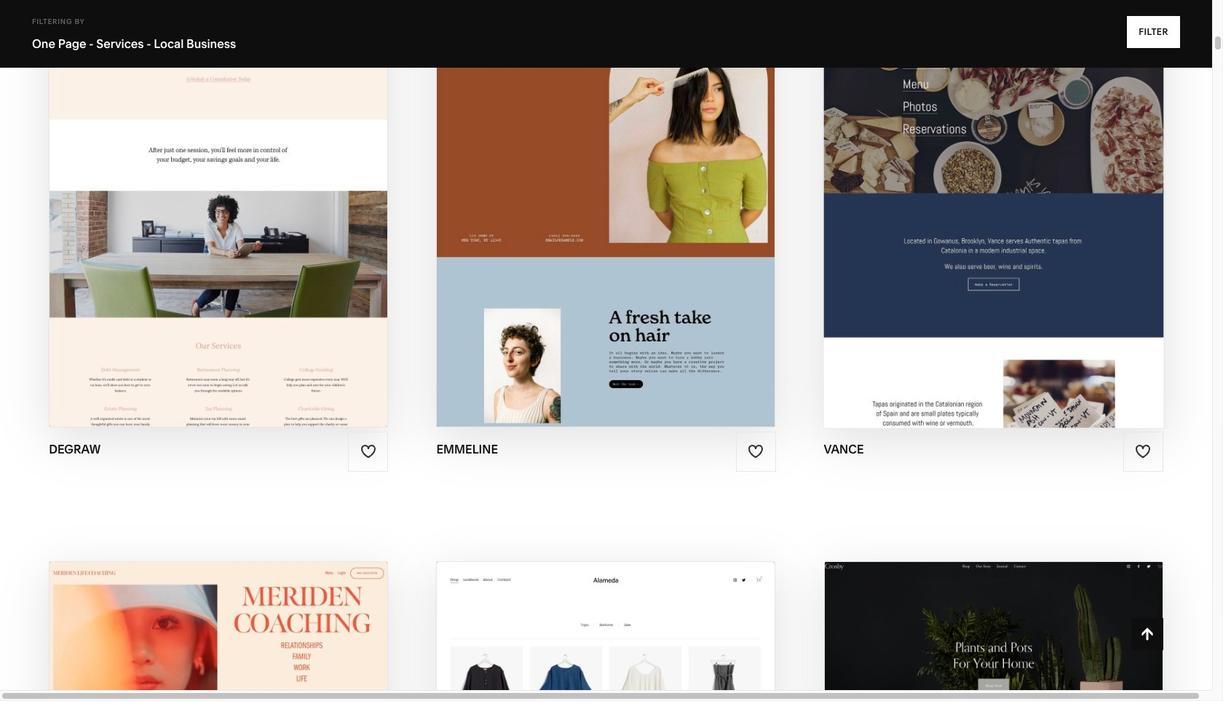 Task type: locate. For each thing, give the bounding box(es) containing it.
emmeline image
[[437, 0, 775, 426]]

meriden image
[[50, 562, 388, 701]]

alameda image
[[437, 562, 775, 701]]

vance image
[[823, 0, 1164, 429]]

degraw image
[[50, 0, 388, 426]]



Task type: vqa. For each thing, say whether or not it's contained in the screenshot.
Gaming
no



Task type: describe. For each thing, give the bounding box(es) containing it.
add emmeline to your favorites list image
[[748, 444, 764, 460]]

crosby image
[[825, 562, 1163, 701]]

back to top image
[[1139, 626, 1155, 642]]

add degraw to your favorites list image
[[360, 444, 376, 460]]



